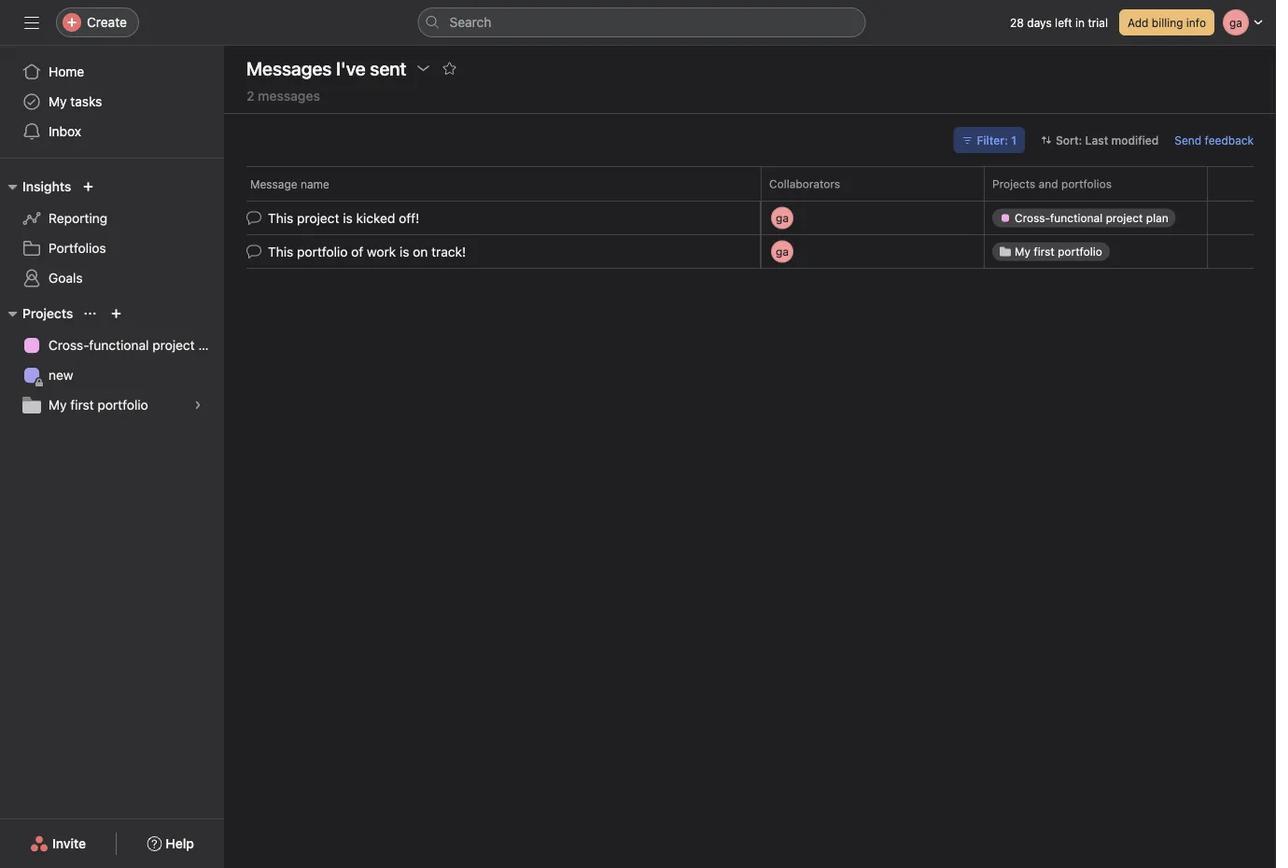 Task type: describe. For each thing, give the bounding box(es) containing it.
send feedback link
[[1175, 132, 1255, 149]]

portfolio inside projects "element"
[[98, 397, 148, 413]]

my first portfolio link
[[11, 390, 213, 420]]

my tasks
[[49, 94, 102, 109]]

new link
[[11, 361, 213, 390]]

projects for projects and portfolios
[[993, 177, 1036, 191]]

projects and portfolios
[[993, 177, 1113, 191]]

portfolios link
[[11, 234, 213, 263]]

help
[[166, 837, 194, 852]]

goals
[[49, 270, 83, 286]]

project inside "element"
[[153, 338, 195, 353]]

on
[[413, 244, 428, 259]]

add
[[1128, 16, 1149, 29]]

2 messages button
[[247, 88, 320, 113]]

this project is kicked off! row
[[224, 199, 1277, 237]]

invite button
[[18, 828, 98, 861]]

sort: last modified
[[1056, 134, 1160, 147]]

tree grid containing this project is kicked off!
[[224, 199, 1277, 270]]

portfolios
[[1062, 177, 1113, 191]]

feedback
[[1206, 134, 1255, 147]]

collaborators
[[770, 177, 841, 191]]

home link
[[11, 57, 213, 87]]

track!
[[432, 244, 466, 259]]

actions image
[[416, 61, 431, 76]]

my for my tasks
[[49, 94, 67, 109]]

invite
[[52, 837, 86, 852]]

left
[[1056, 16, 1073, 29]]

functional
[[89, 338, 149, 353]]

kicked
[[356, 210, 396, 226]]

projects and portfolios column header
[[985, 166, 1213, 201]]

project inside cell
[[297, 210, 340, 226]]

cell for this project is kicked off!
[[985, 201, 1209, 235]]

sort:
[[1056, 134, 1083, 147]]

search
[[450, 14, 492, 30]]

search button
[[418, 7, 866, 37]]

new
[[49, 368, 73, 383]]

message
[[250, 177, 298, 191]]

messages
[[247, 57, 332, 79]]

create
[[87, 14, 127, 30]]

this for this project is kicked off!
[[268, 210, 294, 226]]

portfolio inside cell
[[297, 244, 348, 259]]

trial
[[1089, 16, 1109, 29]]

i've sent
[[336, 57, 407, 79]]

inbox link
[[11, 117, 213, 147]]

this project is kicked off!
[[268, 210, 420, 226]]

insights element
[[0, 170, 224, 297]]

my first portfolio
[[49, 397, 148, 413]]

search list box
[[418, 7, 866, 37]]

goals link
[[11, 263, 213, 293]]

billing
[[1153, 16, 1184, 29]]

hide sidebar image
[[24, 15, 39, 30]]

insights button
[[0, 176, 71, 198]]

send
[[1175, 134, 1202, 147]]

new image
[[83, 181, 94, 192]]

is inside cell
[[400, 244, 410, 259]]

28 days left in trial
[[1011, 16, 1109, 29]]

cross-functional project plan link
[[11, 331, 224, 361]]

and
[[1039, 177, 1059, 191]]

filter:
[[978, 134, 1009, 147]]

show options, current sort, top image
[[84, 308, 96, 319]]

off!
[[399, 210, 420, 226]]



Task type: vqa. For each thing, say whether or not it's contained in the screenshot.
'Portfolios' link
yes



Task type: locate. For each thing, give the bounding box(es) containing it.
this for this portfolio of work is on track!
[[268, 244, 294, 259]]

my for my first portfolio
[[49, 397, 67, 413]]

this inside cell
[[268, 244, 294, 259]]

tasks
[[70, 94, 102, 109]]

messages i've sent
[[247, 57, 407, 79]]

message name column header
[[247, 166, 767, 201]]

send feedback
[[1175, 134, 1255, 147]]

is inside cell
[[343, 210, 353, 226]]

2 this from the top
[[268, 244, 294, 259]]

2 my from the top
[[49, 397, 67, 413]]

2 messages
[[247, 88, 320, 104]]

0 vertical spatial this
[[268, 210, 294, 226]]

reporting link
[[11, 204, 213, 234]]

my left tasks
[[49, 94, 67, 109]]

2 cell from the top
[[985, 234, 1209, 269]]

see details, my first portfolio image
[[192, 400, 204, 411]]

projects up cross-
[[22, 306, 73, 321]]

modified
[[1112, 134, 1160, 147]]

tree grid
[[224, 199, 1277, 270]]

1 horizontal spatial project
[[297, 210, 340, 226]]

last
[[1086, 134, 1109, 147]]

first
[[70, 397, 94, 413]]

message name
[[250, 177, 330, 191]]

cell
[[985, 201, 1209, 235], [985, 234, 1209, 269]]

1
[[1012, 134, 1017, 147]]

1 my from the top
[[49, 94, 67, 109]]

0 vertical spatial projects
[[993, 177, 1036, 191]]

conversation name for this portfolio of work is on track! cell
[[224, 234, 761, 269]]

1 vertical spatial portfolio
[[98, 397, 148, 413]]

cross-
[[49, 338, 89, 353]]

1 vertical spatial projects
[[22, 306, 73, 321]]

portfolio down new link
[[98, 397, 148, 413]]

name
[[301, 177, 330, 191]]

projects button
[[0, 303, 73, 325]]

my inside projects "element"
[[49, 397, 67, 413]]

new project or portfolio image
[[111, 308, 122, 319]]

work
[[367, 244, 396, 259]]

add to starred image
[[442, 61, 457, 76]]

1 vertical spatial my
[[49, 397, 67, 413]]

0 horizontal spatial is
[[343, 210, 353, 226]]

home
[[49, 64, 84, 79]]

filter: 1
[[978, 134, 1017, 147]]

0 vertical spatial portfolio
[[297, 244, 348, 259]]

0 vertical spatial project
[[297, 210, 340, 226]]

global element
[[0, 46, 224, 158]]

info
[[1187, 16, 1207, 29]]

1 vertical spatial is
[[400, 244, 410, 259]]

insights
[[22, 179, 71, 194]]

project down "name"
[[297, 210, 340, 226]]

portfolio
[[297, 244, 348, 259], [98, 397, 148, 413]]

row
[[224, 166, 1277, 201], [247, 200, 1255, 202]]

0 horizontal spatial project
[[153, 338, 195, 353]]

project
[[297, 210, 340, 226], [153, 338, 195, 353]]

add billing info
[[1128, 16, 1207, 29]]

1 vertical spatial this
[[268, 244, 294, 259]]

conversation name for this project is kicked off! cell
[[224, 201, 761, 235]]

my
[[49, 94, 67, 109], [49, 397, 67, 413]]

cross-functional project plan
[[49, 338, 224, 353]]

project left plan
[[153, 338, 195, 353]]

1 vertical spatial project
[[153, 338, 195, 353]]

collaborators column header
[[761, 166, 990, 201]]

28
[[1011, 16, 1025, 29]]

is
[[343, 210, 353, 226], [400, 244, 410, 259]]

projects for projects
[[22, 306, 73, 321]]

projects
[[993, 177, 1036, 191], [22, 306, 73, 321]]

in
[[1076, 16, 1085, 29]]

0 vertical spatial my
[[49, 94, 67, 109]]

row containing message name
[[224, 166, 1277, 201]]

portfolios
[[49, 241, 106, 256]]

portfolio left of
[[297, 244, 348, 259]]

is left on
[[400, 244, 410, 259]]

cell for this portfolio of work is on track!
[[985, 234, 1209, 269]]

my left first
[[49, 397, 67, 413]]

sort: last modified button
[[1033, 127, 1168, 153]]

create button
[[56, 7, 139, 37]]

projects inside column header
[[993, 177, 1036, 191]]

0 vertical spatial is
[[343, 210, 353, 226]]

this portfolio of work is on track!
[[268, 244, 466, 259]]

1 horizontal spatial portfolio
[[297, 244, 348, 259]]

filter: 1 button
[[954, 127, 1026, 153]]

my inside the global element
[[49, 94, 67, 109]]

this inside cell
[[268, 210, 294, 226]]

plan
[[198, 338, 224, 353]]

1 cell from the top
[[985, 201, 1209, 235]]

projects left and
[[993, 177, 1036, 191]]

0 horizontal spatial portfolio
[[98, 397, 148, 413]]

1 horizontal spatial is
[[400, 244, 410, 259]]

1 this from the top
[[268, 210, 294, 226]]

this
[[268, 210, 294, 226], [268, 244, 294, 259]]

0 horizontal spatial projects
[[22, 306, 73, 321]]

1 horizontal spatial projects
[[993, 177, 1036, 191]]

is left kicked
[[343, 210, 353, 226]]

projects element
[[0, 297, 224, 424]]

cell down projects and portfolios column header at the top right of the page
[[985, 234, 1209, 269]]

help button
[[135, 828, 206, 861]]

my tasks link
[[11, 87, 213, 117]]

projects inside dropdown button
[[22, 306, 73, 321]]

cell down portfolios
[[985, 201, 1209, 235]]

reporting
[[49, 211, 108, 226]]

messages
[[258, 88, 320, 104]]

add billing info button
[[1120, 9, 1215, 35]]

2
[[247, 88, 255, 104]]

cell inside this portfolio of work is on track! row
[[985, 234, 1209, 269]]

of
[[351, 244, 364, 259]]

this portfolio of work is on track! row
[[224, 233, 1277, 270]]

days
[[1028, 16, 1053, 29]]

inbox
[[49, 124, 81, 139]]



